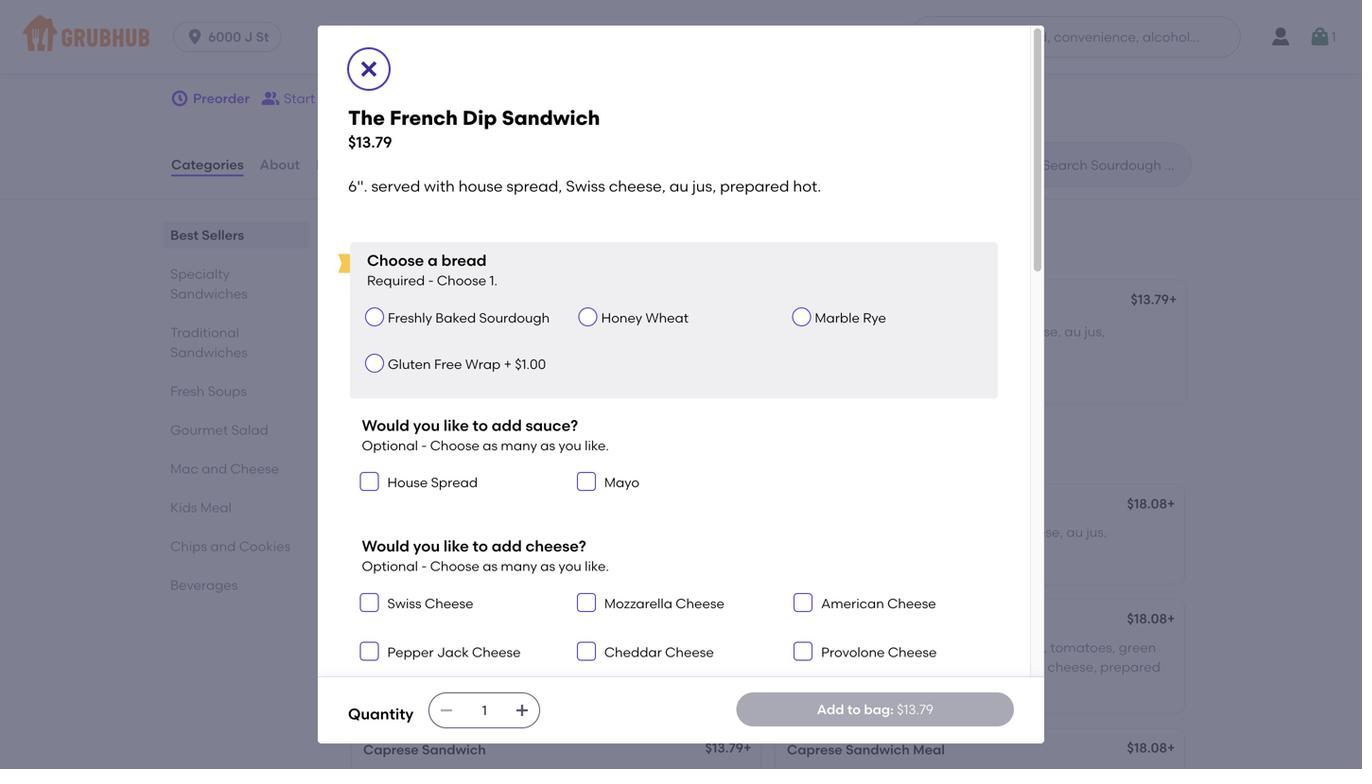 Task type: locate. For each thing, give the bounding box(es) containing it.
and right chips
[[210, 539, 236, 555]]

add left 'cheese?' on the bottom
[[492, 537, 522, 556]]

svg image
[[925, 27, 944, 46], [581, 476, 592, 488], [798, 597, 809, 608], [798, 646, 809, 657], [515, 703, 530, 718]]

1 horizontal spatial tomatoes,
[[1051, 640, 1116, 656]]

with up american cheese
[[853, 524, 880, 540]]

2 coleslaw, from the left
[[816, 659, 875, 675]]

caprese for caprese sandwich
[[363, 742, 419, 758]]

would up house
[[362, 416, 410, 435]]

dip
[[463, 106, 497, 130], [860, 297, 883, 313]]

smoked up pepper
[[363, 613, 416, 629]]

to down wrap
[[473, 416, 488, 435]]

$18.08 + for 6". served with house spread, swiss cheese, au jus, prepared hot.
[[1128, 496, 1176, 512]]

- inside would you like to add cheese? optional - choose as many as you like.
[[421, 559, 427, 575]]

0 vertical spatial the
[[348, 106, 385, 130]]

2. roast beef sandwich meal
[[361, 297, 548, 313]]

1 horizontal spatial sellers
[[397, 222, 463, 247]]

0 horizontal spatial dip
[[463, 106, 497, 130]]

svg image for mayo
[[581, 476, 592, 488]]

1 $18.08 from the top
[[1128, 496, 1168, 512]]

0 horizontal spatial green
[[695, 640, 733, 656]]

to
[[473, 416, 488, 435], [473, 537, 488, 556], [848, 702, 861, 718]]

cheese right mozzarella
[[676, 596, 725, 612]]

group
[[318, 90, 357, 106]]

1 caprese from the left
[[363, 742, 419, 758]]

0 vertical spatial and
[[512, 324, 538, 340]]

0 horizontal spatial caprese
[[363, 742, 419, 758]]

2 vertical spatial and
[[210, 539, 236, 555]]

svg image for provolone cheese
[[798, 646, 809, 657]]

start
[[284, 90, 315, 106]]

2 brisket, from the left
[[908, 640, 954, 656]]

required
[[367, 273, 425, 289]]

and for cheese
[[202, 461, 227, 477]]

0 vertical spatial to
[[473, 416, 488, 435]]

like for cheese?
[[444, 537, 469, 556]]

smoked down smoked brisket sandwich
[[430, 640, 481, 656]]

house up american cheese
[[883, 524, 922, 540]]

2 green from the left
[[1119, 640, 1157, 656]]

0 vertical spatial like.
[[585, 438, 609, 454]]

served down the french dip sandwich
[[806, 324, 848, 340]]

house down the french dip sandwich
[[881, 324, 920, 340]]

1 vertical spatial dip
[[860, 297, 883, 313]]

2 smoked from the left
[[787, 613, 840, 629]]

fresh soups
[[170, 383, 247, 399]]

provolone cheese
[[822, 644, 937, 660]]

0 horizontal spatial savory
[[384, 640, 427, 656]]

1 6". savory smoked brisket, house spread, tomatoes, green chili coleslaw, barbecue sauce, cheddar cheese, prepared hot. from the left
[[363, 640, 737, 694]]

1 many from the top
[[501, 438, 537, 454]]

swiss cheese
[[388, 596, 474, 612]]

choose inside would you like to add sauce? optional - choose as many as you like.
[[430, 438, 480, 454]]

caprese
[[363, 742, 419, 758], [787, 742, 843, 758]]

sauce,
[[520, 659, 563, 675], [944, 659, 987, 675]]

1 horizontal spatial dip
[[860, 297, 883, 313]]

you down 'cheese?' on the bottom
[[559, 559, 582, 575]]

would for would you like to add sauce?
[[362, 416, 410, 435]]

freshly
[[388, 310, 432, 326]]

sauce?
[[526, 416, 578, 435]]

brisket, down smoked brisket sandwich meal
[[908, 640, 954, 656]]

6".
[[348, 177, 368, 195], [785, 324, 802, 340], [787, 524, 804, 540], [363, 528, 380, 544], [363, 640, 380, 656], [787, 640, 804, 656]]

to right add on the right of page
[[848, 702, 861, 718]]

chili
[[363, 659, 389, 675], [787, 659, 813, 675]]

0 horizontal spatial smoked
[[363, 613, 416, 629]]

0 vertical spatial french
[[390, 106, 458, 130]]

chili for smoked brisket sandwich meal
[[787, 659, 813, 675]]

1 smoked from the left
[[430, 640, 481, 656]]

pickup
[[396, 27, 434, 40]]

like inside would you like to add cheese? optional - choose as many as you like.
[[444, 537, 469, 556]]

best inside "best sellers most ordered on grubhub"
[[348, 222, 392, 247]]

to inside would you like to add sauce? optional - choose as many as you like.
[[473, 416, 488, 435]]

2 vertical spatial $18.08
[[1128, 740, 1168, 756]]

1 vertical spatial like.
[[585, 559, 609, 575]]

barbecue down smoked brisket sandwich meal
[[878, 659, 941, 675]]

caprese down quantity
[[363, 742, 419, 758]]

6000
[[208, 29, 241, 45]]

3 $18.08 + from the top
[[1128, 740, 1176, 756]]

0 horizontal spatial the
[[348, 106, 385, 130]]

$13.79
[[348, 133, 392, 151], [1131, 291, 1170, 307], [897, 702, 934, 718], [705, 740, 744, 756]]

sellers up the a
[[397, 222, 463, 247]]

swiss
[[566, 177, 605, 195], [975, 324, 1009, 340], [977, 524, 1011, 540], [553, 528, 587, 544], [388, 596, 422, 612]]

people icon image
[[261, 89, 280, 108]]

1 vertical spatial add
[[492, 537, 522, 556]]

many inside would you like to add sauce? optional - choose as many as you like.
[[501, 438, 537, 454]]

1 vertical spatial french
[[813, 297, 857, 313]]

many down 'cheese?' on the bottom
[[501, 559, 537, 575]]

1 horizontal spatial green
[[1119, 640, 1157, 656]]

1 would from the top
[[362, 416, 410, 435]]

specialty down best sellers
[[170, 266, 230, 282]]

svg image
[[1309, 26, 1332, 48], [186, 27, 205, 46], [358, 58, 380, 80], [170, 89, 189, 108], [364, 476, 375, 488], [364, 597, 375, 608], [581, 597, 592, 608], [364, 646, 375, 657], [581, 646, 592, 657], [439, 703, 454, 718]]

caprese down add on the right of page
[[787, 742, 843, 758]]

0 horizontal spatial sauce,
[[520, 659, 563, 675]]

0 horizontal spatial tomatoes,
[[627, 640, 692, 656]]

1 horizontal spatial caprese
[[787, 742, 843, 758]]

best
[[348, 222, 392, 247], [170, 227, 199, 243], [375, 478, 399, 492]]

smoked for smoked brisket sandwich meal
[[787, 613, 840, 629]]

0 vertical spatial $18.08 +
[[1128, 496, 1176, 512]]

1 cheddar from the left
[[566, 659, 621, 675]]

1 vertical spatial $13.79 +
[[705, 740, 752, 756]]

0 vertical spatial many
[[501, 438, 537, 454]]

cheese down salad
[[230, 461, 279, 477]]

like up spread
[[444, 416, 469, 435]]

1 horizontal spatial specialty
[[348, 440, 442, 465]]

hot.
[[793, 177, 822, 195], [849, 343, 874, 359], [851, 544, 875, 560], [427, 547, 452, 563], [363, 678, 388, 694], [787, 678, 812, 694]]

like. up mayo
[[585, 438, 609, 454]]

option group
[[170, 18, 495, 66]]

0 vertical spatial specialty
[[170, 266, 230, 282]]

reviews
[[316, 157, 369, 173]]

0 horizontal spatial cheddar
[[566, 659, 621, 675]]

optional for would you like to add sauce?
[[362, 438, 418, 454]]

coleslaw, up add on the right of page
[[816, 659, 875, 675]]

1 horizontal spatial specialty sandwiches
[[348, 440, 568, 465]]

would
[[362, 416, 410, 435], [362, 537, 410, 556]]

specialty sandwiches
[[170, 266, 248, 302], [348, 440, 568, 465]]

to down spread
[[473, 537, 488, 556]]

house spread
[[388, 475, 478, 491]]

$13.79 +
[[1131, 291, 1178, 307], [705, 740, 752, 756]]

sellers for best sellers
[[202, 227, 244, 243]]

$18.08
[[1128, 496, 1168, 512], [1128, 611, 1168, 627], [1128, 740, 1168, 756]]

1 horizontal spatial the
[[785, 297, 810, 313]]

2 6". savory smoked brisket, house spread, tomatoes, green chili coleslaw, barbecue sauce, cheddar cheese, prepared hot. from the left
[[787, 640, 1161, 694]]

like
[[444, 416, 469, 435], [444, 537, 469, 556]]

1 add from the top
[[492, 416, 522, 435]]

1 horizontal spatial smoked
[[787, 613, 840, 629]]

as down wrap
[[483, 438, 498, 454]]

2 like. from the top
[[585, 559, 609, 575]]

2 add from the top
[[492, 537, 522, 556]]

+
[[1170, 291, 1178, 307], [504, 356, 512, 373], [1168, 496, 1176, 512], [1168, 611, 1176, 627], [744, 740, 752, 756], [1168, 740, 1176, 756]]

optional inside would you like to add cheese? optional - choose as many as you like.
[[362, 559, 418, 575]]

$18.08 for 6". served with house spread, swiss cheese, au jus, prepared hot.
[[1128, 496, 1168, 512]]

caprese for caprese sandwich meal
[[787, 742, 843, 758]]

sandwich inside the french dip sandwich $13.79
[[502, 106, 600, 130]]

- inside choose a bread required - choose 1.
[[428, 273, 434, 289]]

1 horizontal spatial brisket,
[[908, 640, 954, 656]]

sauce, right the "provolone cheese"
[[944, 659, 987, 675]]

sauce, right jack
[[520, 659, 563, 675]]

chili up quantity
[[363, 659, 389, 675]]

and right mac
[[202, 461, 227, 477]]

brisket, right jack
[[484, 640, 530, 656]]

1 barbecue from the left
[[454, 659, 517, 675]]

preorder
[[193, 90, 250, 106]]

1 brisket, from the left
[[484, 640, 530, 656]]

most
[[348, 249, 379, 266]]

1 vertical spatial would
[[362, 537, 410, 556]]

2 vertical spatial $18.08 +
[[1128, 740, 1176, 756]]

sourdough
[[479, 310, 550, 326]]

1 sauce, from the left
[[520, 659, 563, 675]]

svg image for 1
[[1309, 26, 1332, 48]]

2 barbecue from the left
[[878, 659, 941, 675]]

french left rye
[[813, 297, 857, 313]]

- for would you like to add cheese?
[[421, 559, 427, 575]]

6". for best seller
[[363, 528, 380, 544]]

cheese down smoked brisket sandwich meal
[[888, 644, 937, 660]]

brisket down american
[[843, 613, 887, 629]]

1 horizontal spatial savory
[[807, 640, 851, 656]]

like.
[[585, 438, 609, 454], [585, 559, 609, 575]]

cheese up smoked brisket sandwich meal
[[888, 596, 937, 612]]

2 $18.08 + from the top
[[1128, 611, 1176, 627]]

like. inside would you like to add sauce? optional - choose as many as you like.
[[585, 438, 609, 454]]

1 vertical spatial to
[[473, 537, 488, 556]]

like inside would you like to add sauce? optional - choose as many as you like.
[[444, 416, 469, 435]]

1 like. from the top
[[585, 438, 609, 454]]

1 vertical spatial optional
[[362, 559, 418, 575]]

and inside top round london broil and thinly sliced.
[[512, 324, 538, 340]]

1 horizontal spatial smoked
[[854, 640, 905, 656]]

and right broil
[[512, 324, 538, 340]]

marble
[[815, 310, 860, 326]]

2 $18.08 from the top
[[1128, 611, 1168, 627]]

6". for smoked brisket sandwich meal
[[787, 640, 804, 656]]

and
[[512, 324, 538, 340], [202, 461, 227, 477], [210, 539, 236, 555]]

0 horizontal spatial chili
[[363, 659, 389, 675]]

barbecue for smoked brisket sandwich
[[454, 659, 517, 675]]

-
[[428, 273, 434, 289], [421, 438, 427, 454], [421, 559, 427, 575]]

svg image inside the 1 button
[[1309, 26, 1332, 48]]

sauce, for smoked brisket sandwich
[[520, 659, 563, 675]]

gourmet salad
[[170, 422, 269, 438]]

0 vertical spatial like
[[444, 416, 469, 435]]

house down the french dip sandwich $13.79
[[459, 177, 503, 195]]

1 smoked from the left
[[363, 613, 416, 629]]

add for sauce?
[[492, 416, 522, 435]]

1 vertical spatial like
[[444, 537, 469, 556]]

0 vertical spatial dip
[[463, 106, 497, 130]]

cheese down mozzarella cheese
[[665, 644, 714, 660]]

would inside would you like to add sauce? optional - choose as many as you like.
[[362, 416, 410, 435]]

specialty sandwiches up spread
[[348, 440, 568, 465]]

choose
[[367, 251, 424, 270], [437, 273, 487, 289], [430, 438, 480, 454], [430, 559, 480, 575]]

0 horizontal spatial brisket,
[[484, 640, 530, 656]]

0 horizontal spatial specialty sandwiches
[[170, 266, 248, 302]]

2 vertical spatial to
[[848, 702, 861, 718]]

1 vertical spatial sandwiches
[[170, 345, 248, 361]]

optional for would you like to add cheese?
[[362, 559, 418, 575]]

au
[[670, 177, 689, 195], [1065, 324, 1082, 340], [1067, 524, 1084, 540], [643, 528, 660, 544]]

2 brisket from the left
[[843, 613, 887, 629]]

best down the categories button
[[170, 227, 199, 243]]

smoked down american
[[787, 613, 840, 629]]

mac and cheese
[[170, 461, 279, 477]]

top round london broil and thinly sliced.
[[361, 324, 575, 359]]

add inside would you like to add sauce? optional - choose as many as you like.
[[492, 416, 522, 435]]

optional up the swiss cheese
[[362, 559, 418, 575]]

dip inside the french dip sandwich $13.79
[[463, 106, 497, 130]]

2 chili from the left
[[787, 659, 813, 675]]

svg image for mozzarella cheese
[[581, 597, 592, 608]]

1 green from the left
[[695, 640, 733, 656]]

house down spread
[[459, 528, 498, 544]]

would you like to add sauce? optional - choose as many as you like.
[[362, 416, 609, 454]]

the up reviews
[[348, 106, 385, 130]]

honey wheat
[[602, 310, 689, 326]]

green
[[695, 640, 733, 656], [1119, 640, 1157, 656]]

best left seller
[[375, 478, 399, 492]]

6". for smoked brisket sandwich
[[363, 640, 380, 656]]

coleslaw, down smoked brisket sandwich
[[392, 659, 451, 675]]

0 vertical spatial sandwiches
[[170, 286, 248, 302]]

2.
[[361, 297, 373, 313]]

pepper
[[388, 644, 434, 660]]

add left sauce?
[[492, 416, 522, 435]]

0 horizontal spatial brisket
[[419, 613, 463, 629]]

to for cheese?
[[473, 537, 488, 556]]

2 sauce, from the left
[[944, 659, 987, 675]]

optional up house
[[362, 438, 418, 454]]

1 horizontal spatial french
[[813, 297, 857, 313]]

served down best seller in the bottom of the page
[[384, 528, 426, 544]]

0 horizontal spatial 6". savory smoked brisket, house spread, tomatoes, green chili coleslaw, barbecue sauce, cheddar cheese, prepared hot.
[[363, 640, 737, 694]]

2 tomatoes, from the left
[[1051, 640, 1116, 656]]

sellers inside "best sellers most ordered on grubhub"
[[397, 222, 463, 247]]

brisket down the swiss cheese
[[419, 613, 463, 629]]

1 horizontal spatial barbecue
[[878, 659, 941, 675]]

optional
[[362, 438, 418, 454], [362, 559, 418, 575]]

brisket, for smoked brisket sandwich meal
[[908, 640, 954, 656]]

best for best sellers most ordered on grubhub
[[348, 222, 392, 247]]

- up the swiss cheese
[[421, 559, 427, 575]]

many inside would you like to add cheese? optional - choose as many as you like.
[[501, 559, 537, 575]]

add
[[817, 702, 845, 718]]

1 vertical spatial the
[[785, 297, 810, 313]]

specialty sandwiches down best sellers
[[170, 266, 248, 302]]

sellers for best sellers most ordered on grubhub
[[397, 222, 463, 247]]

sellers down the categories button
[[202, 227, 244, 243]]

cheese for american cheese
[[888, 596, 937, 612]]

svg image inside main navigation navigation
[[925, 27, 944, 46]]

1 vertical spatial many
[[501, 559, 537, 575]]

add inside would you like to add cheese? optional - choose as many as you like.
[[492, 537, 522, 556]]

0 horizontal spatial specialty
[[170, 266, 230, 282]]

cheese up smoked brisket sandwich
[[425, 596, 474, 612]]

6". savory smoked brisket, house spread, tomatoes, green chili coleslaw, barbecue sauce, cheddar cheese, prepared hot. for smoked brisket sandwich meal
[[787, 640, 1161, 694]]

would inside would you like to add cheese? optional - choose as many as you like.
[[362, 537, 410, 556]]

svg image for american cheese
[[798, 597, 809, 608]]

1 horizontal spatial cheddar
[[990, 659, 1045, 675]]

cheese for provolone cheese
[[888, 644, 937, 660]]

2 would from the top
[[362, 537, 410, 556]]

1 horizontal spatial coleslaw,
[[816, 659, 875, 675]]

$18.08 for 6". savory smoked brisket, house spread, tomatoes, green chili coleslaw, barbecue sauce, cheddar cheese, prepared hot.
[[1128, 611, 1168, 627]]

savory left jack
[[384, 640, 427, 656]]

svg image inside 'preorder' button
[[170, 89, 189, 108]]

choose up the swiss cheese
[[430, 559, 480, 575]]

- for would you like to add sauce?
[[421, 438, 427, 454]]

like. for cheese?
[[585, 559, 609, 575]]

sandwiches up 'traditional' at top
[[170, 286, 248, 302]]

house
[[459, 177, 503, 195], [881, 324, 920, 340], [883, 524, 922, 540], [459, 528, 498, 544], [533, 640, 572, 656], [957, 640, 996, 656]]

6". served with house spread, swiss cheese, au jus, prepared hot.
[[348, 177, 822, 195], [785, 324, 1106, 359], [787, 524, 1108, 560], [363, 528, 684, 563]]

many down sauce?
[[501, 438, 537, 454]]

specialty
[[170, 266, 230, 282], [348, 440, 442, 465]]

like. down 'cheese?' on the bottom
[[585, 559, 609, 575]]

choose up spread
[[430, 438, 480, 454]]

best up the most
[[348, 222, 392, 247]]

about
[[260, 157, 300, 173]]

chili left provolone in the right of the page
[[787, 659, 813, 675]]

1 optional from the top
[[362, 438, 418, 454]]

specialty up house
[[348, 440, 442, 465]]

cheese,
[[609, 177, 666, 195], [1012, 324, 1062, 340], [1014, 524, 1064, 540], [590, 528, 640, 544], [624, 659, 674, 675], [1048, 659, 1098, 675]]

svg image for preorder
[[170, 89, 189, 108]]

$13.79 inside the french dip sandwich $13.79
[[348, 133, 392, 151]]

on
[[437, 249, 453, 266]]

cheese right jack
[[472, 644, 521, 660]]

1 horizontal spatial 6". savory smoked brisket, house spread, tomatoes, green chili coleslaw, barbecue sauce, cheddar cheese, prepared hot.
[[787, 640, 1161, 694]]

0 vertical spatial specialty sandwiches
[[170, 266, 248, 302]]

sandwiches down 'traditional' at top
[[170, 345, 248, 361]]

$18.08 +
[[1128, 496, 1176, 512], [1128, 611, 1176, 627], [1128, 740, 1176, 756]]

sliced.
[[361, 343, 402, 359]]

0 vertical spatial $18.08
[[1128, 496, 1168, 512]]

1 like from the top
[[444, 416, 469, 435]]

french inside the french dip sandwich $13.79
[[390, 106, 458, 130]]

0 horizontal spatial barbecue
[[454, 659, 517, 675]]

2 savory from the left
[[807, 640, 851, 656]]

choose a bread required - choose 1.
[[367, 251, 498, 289]]

like. inside would you like to add cheese? optional - choose as many as you like.
[[585, 559, 609, 575]]

french for the french dip sandwich
[[813, 297, 857, 313]]

2 smoked from the left
[[854, 640, 905, 656]]

wheat
[[646, 310, 689, 326]]

as
[[483, 438, 498, 454], [541, 438, 556, 454], [483, 559, 498, 575], [541, 559, 556, 575]]

2 like from the top
[[444, 537, 469, 556]]

2 optional from the top
[[362, 559, 418, 575]]

1 vertical spatial and
[[202, 461, 227, 477]]

1 vertical spatial -
[[421, 438, 427, 454]]

mi
[[384, 43, 398, 57]]

prepared
[[720, 177, 790, 195], [785, 343, 846, 359], [787, 544, 848, 560], [363, 547, 424, 563], [677, 659, 737, 675], [1101, 659, 1161, 675]]

0 vertical spatial add
[[492, 416, 522, 435]]

many for cheese?
[[501, 559, 537, 575]]

1 coleslaw, from the left
[[392, 659, 451, 675]]

2 many from the top
[[501, 559, 537, 575]]

free
[[434, 356, 462, 373]]

main navigation navigation
[[0, 0, 1363, 74]]

you
[[413, 416, 440, 435], [559, 438, 582, 454], [413, 537, 440, 556], [559, 559, 582, 575]]

1 savory from the left
[[384, 640, 427, 656]]

$18.08 + for 6". savory smoked brisket, house spread, tomatoes, green chili coleslaw, barbecue sauce, cheddar cheese, prepared hot.
[[1128, 611, 1176, 627]]

1 vertical spatial specialty sandwiches
[[348, 440, 568, 465]]

sandwiches down sauce?
[[447, 440, 568, 465]]

1 horizontal spatial sauce,
[[944, 659, 987, 675]]

0 horizontal spatial sellers
[[202, 227, 244, 243]]

0 vertical spatial -
[[428, 273, 434, 289]]

smoked for smoked brisket sandwich
[[363, 613, 416, 629]]

1 brisket from the left
[[419, 613, 463, 629]]

1
[[1332, 29, 1337, 45]]

0 vertical spatial optional
[[362, 438, 418, 454]]

svg image for 6000 j st
[[186, 27, 205, 46]]

freshly baked sourdough
[[388, 310, 550, 326]]

smoked down smoked brisket sandwich meal
[[854, 640, 905, 656]]

like up the swiss cheese
[[444, 537, 469, 556]]

green for smoked brisket sandwich
[[695, 640, 733, 656]]

- inside would you like to add sauce? optional - choose as many as you like.
[[421, 438, 427, 454]]

would down best seller in the bottom of the page
[[362, 537, 410, 556]]

2 caprese from the left
[[787, 742, 843, 758]]

many
[[501, 438, 537, 454], [501, 559, 537, 575]]

svg image inside 6000 j st button
[[186, 27, 205, 46]]

french down mi
[[390, 106, 458, 130]]

1 horizontal spatial brisket
[[843, 613, 887, 629]]

2 vertical spatial -
[[421, 559, 427, 575]]

to inside would you like to add cheese? optional - choose as many as you like.
[[473, 537, 488, 556]]

sellers
[[397, 222, 463, 247], [202, 227, 244, 243]]

coleslaw,
[[392, 659, 451, 675], [816, 659, 875, 675]]

1 $18.08 + from the top
[[1128, 496, 1176, 512]]

1 vertical spatial $18.08
[[1128, 611, 1168, 627]]

the left marble
[[785, 297, 810, 313]]

1 chili from the left
[[363, 659, 389, 675]]

as down 'cheese?' on the bottom
[[541, 559, 556, 575]]

kids
[[170, 500, 197, 516]]

- up house spread
[[421, 438, 427, 454]]

1 vertical spatial $18.08 +
[[1128, 611, 1176, 627]]

search icon image
[[1013, 153, 1035, 176]]

0 vertical spatial would
[[362, 416, 410, 435]]

option group containing delivery 25–40 min
[[170, 18, 495, 66]]

chips
[[170, 539, 207, 555]]

the inside the french dip sandwich $13.79
[[348, 106, 385, 130]]

- down the a
[[428, 273, 434, 289]]

0 horizontal spatial french
[[390, 106, 458, 130]]

coleslaw, for smoked brisket sandwich meal
[[816, 659, 875, 675]]

cheese for cheddar cheese
[[665, 644, 714, 660]]

1 horizontal spatial chili
[[787, 659, 813, 675]]

2. roast beef sandwich meal image
[[621, 280, 763, 403]]

2 cheddar from the left
[[990, 659, 1045, 675]]

0 horizontal spatial smoked
[[430, 640, 481, 656]]

savory down american
[[807, 640, 851, 656]]

1 tomatoes, from the left
[[627, 640, 692, 656]]

smoked for smoked brisket sandwich meal
[[854, 640, 905, 656]]

svg image for pepper jack cheese
[[364, 646, 375, 657]]

optional inside would you like to add sauce? optional - choose as many as you like.
[[362, 438, 418, 454]]

1 horizontal spatial $13.79 +
[[1131, 291, 1178, 307]]

barbecue up the input item quantity number field at the left bottom
[[454, 659, 517, 675]]

0 horizontal spatial coleslaw,
[[392, 659, 451, 675]]

dip for the french dip sandwich
[[860, 297, 883, 313]]

1 vertical spatial specialty
[[348, 440, 442, 465]]



Task type: describe. For each thing, give the bounding box(es) containing it.
rye
[[863, 310, 887, 326]]

barbecue for smoked brisket sandwich meal
[[878, 659, 941, 675]]

kids meal
[[170, 500, 232, 516]]

dip for the french dip sandwich $13.79
[[463, 106, 497, 130]]

1.
[[490, 273, 498, 289]]

roast
[[376, 297, 413, 313]]

add for cheese?
[[492, 537, 522, 556]]

jack
[[437, 644, 469, 660]]

with down the french dip sandwich
[[851, 324, 878, 340]]

would for would you like to add cheese?
[[362, 537, 410, 556]]

tomatoes, for smoked brisket sandwich
[[627, 640, 692, 656]]

cheese for swiss cheese
[[425, 596, 474, 612]]

add to bag: $13.79
[[817, 702, 934, 718]]

best sellers most ordered on grubhub
[[348, 222, 514, 266]]

choose up required
[[367, 251, 424, 270]]

served right reviews button
[[371, 177, 420, 195]]

gourmet
[[170, 422, 228, 438]]

smoked brisket sandwich
[[363, 613, 530, 629]]

svg image for swiss cheese
[[364, 597, 375, 608]]

round
[[388, 324, 426, 340]]

min
[[258, 43, 278, 57]]

best seller
[[375, 478, 433, 492]]

with down house spread
[[429, 528, 456, 544]]

with up "best sellers most ordered on grubhub"
[[424, 177, 455, 195]]

many for sauce?
[[501, 438, 537, 454]]

smoked for smoked brisket sandwich
[[430, 640, 481, 656]]

2 vertical spatial sandwiches
[[447, 440, 568, 465]]

Input item quantity number field
[[464, 694, 506, 728]]

fresh
[[170, 383, 205, 399]]

the for the french dip sandwich
[[785, 297, 810, 313]]

to for sauce?
[[473, 416, 488, 435]]

spread
[[431, 475, 478, 491]]

pepper jack cheese
[[388, 644, 521, 660]]

chili for smoked brisket sandwich
[[363, 659, 389, 675]]

gluten
[[388, 356, 431, 373]]

Search Sourdough & Co  search field
[[1041, 156, 1186, 174]]

baked
[[436, 310, 476, 326]]

london
[[429, 324, 478, 340]]

6000 j st
[[208, 29, 269, 45]]

like for sauce?
[[444, 416, 469, 435]]

the french dip sandwich
[[785, 297, 950, 313]]

house left cheddar
[[533, 640, 572, 656]]

smoked brisket sandwich meal
[[787, 613, 990, 629]]

start group order
[[284, 90, 395, 106]]

about button
[[259, 131, 301, 199]]

6". savory smoked brisket, house spread, tomatoes, green chili coleslaw, barbecue sauce, cheddar cheese, prepared hot. for smoked brisket sandwich
[[363, 640, 737, 694]]

0 vertical spatial $13.79 +
[[1131, 291, 1178, 307]]

salad
[[231, 422, 269, 438]]

tomatoes, for smoked brisket sandwich meal
[[1051, 640, 1116, 656]]

savory for smoked brisket sandwich meal
[[807, 640, 851, 656]]

$1.00
[[515, 356, 546, 373]]

thinly
[[541, 324, 575, 340]]

bread
[[442, 251, 487, 270]]

you up house spread
[[413, 416, 440, 435]]

brisket, for smoked brisket sandwich
[[484, 640, 530, 656]]

house
[[388, 475, 428, 491]]

as down sauce?
[[541, 438, 556, 454]]

start group order button
[[261, 81, 395, 116]]

coleslaw, for smoked brisket sandwich
[[392, 659, 451, 675]]

categories button
[[170, 131, 245, 199]]

cheese for mozzarella cheese
[[676, 596, 725, 612]]

1.5
[[367, 43, 380, 57]]

would you like to add cheese? optional - choose as many as you like.
[[362, 537, 609, 575]]

you up the swiss cheese
[[413, 537, 440, 556]]

cheddar for smoked brisket sandwich
[[566, 659, 621, 675]]

like. for sauce?
[[585, 438, 609, 454]]

honey
[[602, 310, 643, 326]]

brisket for smoked brisket sandwich meal
[[843, 613, 887, 629]]

beef
[[416, 297, 446, 313]]

svg image for cheddar cheese
[[581, 646, 592, 657]]

cheddar
[[605, 644, 662, 660]]

best sellers
[[170, 227, 244, 243]]

soups
[[208, 383, 247, 399]]

caprese sandwich
[[363, 742, 486, 758]]

cheese?
[[526, 537, 587, 556]]

green for smoked brisket sandwich meal
[[1119, 640, 1157, 656]]

cheddar for smoked brisket sandwich meal
[[990, 659, 1045, 675]]

cookies
[[239, 539, 291, 555]]

seller
[[402, 478, 433, 492]]

house down smoked brisket sandwich meal
[[957, 640, 996, 656]]

caprese sandwich meal
[[787, 742, 945, 758]]

delivery
[[228, 27, 273, 40]]

french for the french dip sandwich $13.79
[[390, 106, 458, 130]]

0 horizontal spatial $13.79 +
[[705, 740, 752, 756]]

beverages
[[170, 577, 238, 593]]

delivery 25–40 min
[[222, 27, 278, 57]]

traditional
[[170, 325, 239, 341]]

mac
[[170, 461, 198, 477]]

ordered
[[382, 249, 434, 266]]

served up american
[[807, 524, 850, 540]]

preorder button
[[170, 81, 250, 116]]

j
[[244, 29, 253, 45]]

3 $18.08 from the top
[[1128, 740, 1168, 756]]

cheddar cheese
[[605, 644, 714, 660]]

best for best sellers
[[170, 227, 199, 243]]

american cheese
[[822, 596, 937, 612]]

broil
[[481, 324, 509, 340]]

a
[[428, 251, 438, 270]]

the french dip sandwich $13.79
[[348, 106, 600, 151]]

and for cookies
[[210, 539, 236, 555]]

gluten free wrap + $1.00
[[388, 356, 546, 373]]

the for the french dip sandwich $13.79
[[348, 106, 385, 130]]

wrap
[[465, 356, 501, 373]]

order
[[360, 90, 395, 106]]

savory for smoked brisket sandwich
[[384, 640, 427, 656]]

marble rye
[[815, 310, 887, 326]]

25–40
[[222, 43, 255, 57]]

categories
[[171, 157, 244, 173]]

svg image for house spread
[[364, 476, 375, 488]]

mozzarella cheese
[[605, 596, 725, 612]]

choose down bread at the top left
[[437, 273, 487, 289]]

sauce, for smoked brisket sandwich meal
[[944, 659, 987, 675]]

as up smoked brisket sandwich
[[483, 559, 498, 575]]

6". for the french dip sandwich
[[785, 324, 802, 340]]

best for best seller
[[375, 478, 399, 492]]

grubhub
[[456, 249, 514, 266]]

chips and cookies
[[170, 539, 291, 555]]

1 button
[[1309, 20, 1337, 54]]

choose inside would you like to add cheese? optional - choose as many as you like.
[[430, 559, 480, 575]]

mayo
[[605, 475, 640, 491]]

6000 j st button
[[173, 22, 289, 52]]

american
[[822, 596, 885, 612]]

brisket for smoked brisket sandwich
[[419, 613, 463, 629]]

quantity
[[348, 705, 414, 723]]

traditional sandwiches
[[170, 325, 248, 361]]

you down sauce?
[[559, 438, 582, 454]]

st
[[256, 29, 269, 45]]



Task type: vqa. For each thing, say whether or not it's contained in the screenshot.
the a
yes



